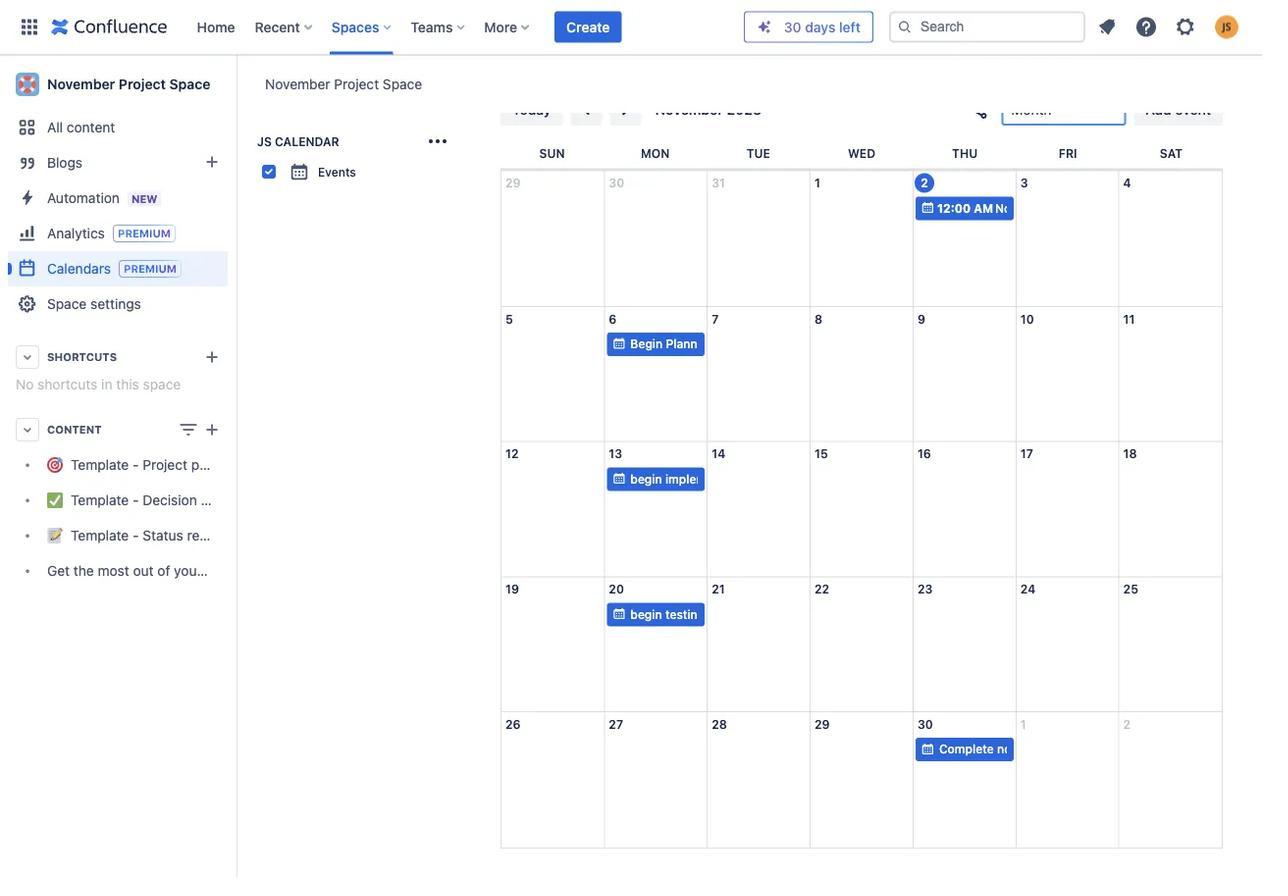 Task type: describe. For each thing, give the bounding box(es) containing it.
0 horizontal spatial november project space link
[[8, 65, 228, 104]]

5 link
[[502, 307, 517, 331]]

28
[[712, 718, 727, 732]]

26
[[506, 718, 521, 732]]

appswitcher icon image
[[18, 15, 41, 39]]

18
[[1124, 447, 1138, 461]]

0 horizontal spatial space
[[47, 296, 87, 312]]

template for template - status report
[[71, 528, 129, 544]]

project up all content link
[[119, 76, 166, 92]]

begin testing phase link
[[607, 603, 743, 627]]

sat
[[1160, 147, 1183, 161]]

out
[[133, 563, 154, 579]]

begin
[[631, 337, 663, 351]]

8
[[815, 312, 823, 326]]

premium image for analytics
[[113, 225, 176, 243]]

Search field
[[890, 11, 1086, 43]]

phase for begin testing phase
[[708, 608, 743, 621]]

31
[[712, 176, 726, 190]]

all content
[[47, 119, 115, 135]]

1 horizontal spatial november
[[265, 76, 330, 92]]

project down spaces
[[334, 76, 379, 92]]

template - decision documentation link
[[8, 483, 296, 518]]

16 link
[[914, 442, 936, 466]]

fri link
[[1055, 144, 1082, 163]]

- for status
[[133, 528, 139, 544]]

19
[[506, 583, 519, 596]]

template - project plan
[[71, 457, 218, 473]]

12:00
[[938, 201, 971, 215]]

27 link
[[605, 713, 627, 737]]

thu link
[[949, 144, 982, 163]]

9
[[918, 312, 926, 326]]

8 link
[[811, 307, 827, 331]]

25 link
[[1120, 578, 1143, 601]]

all
[[47, 119, 63, 135]]

change view image
[[177, 418, 200, 442]]

20 link
[[605, 578, 628, 601]]

25
[[1124, 583, 1139, 596]]

row containing sun
[[501, 143, 1223, 169]]

2023
[[727, 102, 762, 118]]

2 horizontal spatial november
[[656, 102, 724, 118]]

3 link
[[1017, 171, 1033, 195]]

js
[[257, 134, 272, 148]]

template for template - decision documentation
[[71, 492, 129, 509]]

calendars link
[[8, 251, 228, 287]]

sat link
[[1156, 144, 1187, 163]]

4
[[1124, 176, 1132, 190]]

new
[[131, 192, 158, 205]]

31 link
[[708, 171, 729, 195]]

begin planning phase
[[631, 337, 753, 351]]

1 horizontal spatial space
[[169, 76, 210, 92]]

no
[[16, 377, 34, 393]]

status
[[143, 528, 183, 544]]

content
[[47, 424, 102, 436]]

in
[[101, 377, 112, 393]]

tue
[[747, 147, 771, 161]]

sun
[[540, 147, 565, 161]]

no shortcuts in this space
[[16, 377, 181, 393]]

get the most out of your team space link
[[8, 554, 279, 589]]

row containing 19
[[502, 577, 1222, 713]]

26 link
[[502, 713, 525, 737]]

teams button
[[405, 11, 473, 43]]

today
[[513, 102, 551, 118]]

row containing 12
[[502, 442, 1222, 577]]

mon
[[641, 147, 670, 161]]

0 vertical spatial 29
[[506, 176, 521, 190]]

22
[[815, 583, 830, 596]]

- for decision
[[133, 492, 139, 509]]

more
[[484, 19, 518, 35]]

0 horizontal spatial space
[[143, 377, 181, 393]]

20
[[609, 583, 624, 596]]

am
[[974, 201, 994, 215]]

global element
[[12, 0, 744, 54]]

analytics link
[[8, 216, 228, 251]]

23
[[918, 583, 933, 596]]

30 days left
[[784, 19, 861, 35]]

share image
[[966, 98, 990, 122]]

blogs
[[47, 155, 83, 171]]

home link
[[191, 11, 241, 43]]

recent
[[255, 19, 300, 35]]

1 horizontal spatial november project space link
[[265, 74, 422, 94]]

27
[[609, 718, 623, 732]]

1 for leftmost 1 link
[[815, 176, 821, 190]]

tue link
[[743, 144, 775, 163]]

21
[[712, 583, 725, 596]]

analytics
[[47, 225, 105, 241]]

plan
[[191, 457, 218, 473]]

template for template - project plan
[[71, 457, 129, 473]]

13 link
[[605, 442, 627, 466]]

12:00 am
[[938, 201, 994, 215]]

settings
[[90, 296, 141, 312]]

15
[[815, 447, 828, 461]]

shortcuts button
[[8, 340, 228, 375]]

collapse sidebar image
[[214, 65, 257, 104]]



Task type: locate. For each thing, give the bounding box(es) containing it.
1 horizontal spatial november project space
[[265, 76, 422, 92]]

space left settings
[[47, 296, 87, 312]]

help icon image
[[1135, 15, 1159, 39]]

space
[[143, 377, 181, 393], [241, 563, 279, 579]]

2 for left 2 link
[[921, 176, 929, 190]]

11 link
[[1120, 307, 1139, 331]]

1 link
[[811, 171, 825, 195], [1017, 713, 1031, 737]]

1 vertical spatial 30
[[609, 176, 625, 190]]

1 horizontal spatial space
[[241, 563, 279, 579]]

row containing 26
[[502, 713, 1222, 848]]

- up template - decision documentation link
[[133, 457, 139, 473]]

1 vertical spatial 29
[[815, 718, 830, 732]]

create link
[[555, 11, 622, 43]]

banner containing home
[[0, 0, 1263, 55]]

sun link
[[536, 144, 569, 163]]

premium image for calendars
[[119, 260, 182, 278]]

0 vertical spatial 1 link
[[811, 171, 825, 195]]

begin planning phase link
[[607, 333, 753, 356]]

space down global element
[[383, 76, 422, 92]]

23 link
[[914, 578, 937, 601]]

2 vertical spatial 30
[[918, 718, 933, 732]]

1 vertical spatial calendars
[[47, 260, 111, 276]]

november project space link down spaces
[[265, 74, 422, 94]]

0 horizontal spatial 30
[[609, 176, 625, 190]]

all content link
[[8, 110, 228, 145]]

28 link
[[708, 713, 731, 737]]

13
[[609, 447, 623, 461]]

js calendar
[[257, 134, 339, 148]]

1 horizontal spatial calendars
[[257, 87, 330, 106]]

event
[[1176, 102, 1212, 118]]

0 vertical spatial 29 link
[[502, 171, 525, 195]]

3 - from the top
[[133, 528, 139, 544]]

0 vertical spatial phase
[[718, 337, 753, 351]]

template up "most"
[[71, 528, 129, 544]]

november up all content
[[47, 76, 115, 92]]

1 vertical spatial 2 link
[[1120, 713, 1135, 737]]

tree containing template - project plan
[[8, 448, 296, 589]]

november left 2023
[[656, 102, 724, 118]]

premium image down new
[[113, 225, 176, 243]]

- left decision
[[133, 492, 139, 509]]

template - status report link
[[8, 518, 228, 554]]

premium icon image
[[757, 19, 773, 35]]

0 horizontal spatial 2 link
[[915, 173, 935, 193]]

1 vertical spatial 29 link
[[811, 713, 834, 737]]

left
[[839, 19, 861, 35]]

1 vertical spatial 1 link
[[1017, 713, 1031, 737]]

5
[[506, 312, 513, 326]]

row containing 5
[[502, 307, 1222, 442]]

content button
[[8, 412, 228, 448]]

30 inside popup button
[[784, 19, 802, 35]]

mon link
[[637, 144, 674, 163]]

november 2023
[[656, 102, 762, 118]]

2 vertical spatial template
[[71, 528, 129, 544]]

2 horizontal spatial 30
[[918, 718, 933, 732]]

0 vertical spatial 2 link
[[915, 173, 935, 193]]

of
[[157, 563, 170, 579]]

2 vertical spatial -
[[133, 528, 139, 544]]

1 horizontal spatial 2
[[1124, 718, 1131, 732]]

november project space link up all content link
[[8, 65, 228, 104]]

1 vertical spatial premium image
[[119, 260, 182, 278]]

notification icon image
[[1096, 15, 1119, 39]]

premium image inside the analytics link
[[113, 225, 176, 243]]

14
[[712, 447, 726, 461]]

tree inside "space" element
[[8, 448, 296, 589]]

grid
[[501, 143, 1223, 849]]

12:00 am link
[[916, 197, 1014, 220]]

get
[[47, 563, 70, 579]]

november project space inside "space" element
[[47, 76, 210, 92]]

create a blog image
[[200, 150, 224, 174]]

november inside "space" element
[[47, 76, 115, 92]]

2 template from the top
[[71, 492, 129, 509]]

template down content dropdown button
[[71, 457, 129, 473]]

4 link
[[1120, 171, 1136, 195]]

1 horizontal spatial 30
[[784, 19, 802, 35]]

shortcuts
[[47, 351, 117, 364]]

premium image down the analytics link
[[119, 260, 182, 278]]

begin testing phase
[[631, 608, 743, 621]]

24 link
[[1017, 578, 1040, 601]]

2 november project space from the left
[[47, 76, 210, 92]]

1 horizontal spatial 1 link
[[1017, 713, 1031, 737]]

automation
[[47, 189, 120, 206]]

0 vertical spatial template
[[71, 457, 129, 473]]

november project space down spaces
[[265, 76, 422, 92]]

1 vertical spatial space
[[241, 563, 279, 579]]

30 link
[[605, 171, 629, 195], [914, 713, 937, 737]]

space right team
[[241, 563, 279, 579]]

november project space up all content link
[[47, 76, 210, 92]]

phase
[[718, 337, 753, 351], [708, 608, 743, 621]]

add event
[[1146, 102, 1212, 118]]

project inside "tree"
[[143, 457, 188, 473]]

0 horizontal spatial 1
[[815, 176, 821, 190]]

confluence image
[[51, 15, 167, 39], [51, 15, 167, 39]]

1 horizontal spatial 30 link
[[914, 713, 937, 737]]

phase for begin planning phase
[[718, 337, 753, 351]]

next image
[[614, 98, 638, 122]]

1 vertical spatial 30 link
[[914, 713, 937, 737]]

19 link
[[502, 578, 523, 601]]

14 link
[[708, 442, 730, 466]]

template - status report
[[71, 528, 226, 544]]

1 vertical spatial phase
[[708, 608, 743, 621]]

spaces button
[[326, 11, 399, 43]]

days
[[805, 19, 836, 35]]

calendars inside "space" element
[[47, 260, 111, 276]]

decision
[[143, 492, 197, 509]]

0 vertical spatial 2
[[921, 176, 929, 190]]

30 for 30 link to the top
[[609, 176, 625, 190]]

home
[[197, 19, 235, 35]]

30 for 30 link to the right
[[918, 718, 933, 732]]

3 template from the top
[[71, 528, 129, 544]]

1 template from the top
[[71, 457, 129, 473]]

planning
[[666, 337, 715, 351]]

open image
[[1095, 98, 1119, 122]]

actions image
[[426, 130, 450, 153]]

0 horizontal spatial 2
[[921, 176, 929, 190]]

space right this
[[143, 377, 181, 393]]

21 link
[[708, 578, 729, 601]]

premium image
[[113, 225, 176, 243], [119, 260, 182, 278]]

content
[[67, 119, 115, 135]]

calendars up js calendar
[[257, 87, 330, 106]]

29 link
[[502, 171, 525, 195], [811, 713, 834, 737]]

0 horizontal spatial 29 link
[[502, 171, 525, 195]]

your profile and preferences image
[[1216, 15, 1239, 39]]

1 vertical spatial 1
[[1021, 718, 1027, 732]]

0 horizontal spatial 30 link
[[605, 171, 629, 195]]

1 horizontal spatial 2 link
[[1120, 713, 1135, 737]]

template down template - project plan link
[[71, 492, 129, 509]]

9 link
[[914, 307, 930, 331]]

fri
[[1059, 147, 1078, 161]]

16
[[918, 447, 932, 461]]

10 link
[[1017, 307, 1038, 331]]

grid containing sun
[[501, 143, 1223, 849]]

events
[[318, 165, 356, 179]]

6
[[609, 312, 617, 326]]

project
[[334, 76, 379, 92], [119, 76, 166, 92], [143, 457, 188, 473]]

29
[[506, 176, 521, 190], [815, 718, 830, 732]]

1 horizontal spatial 1
[[1021, 718, 1027, 732]]

wed link
[[844, 144, 880, 163]]

search image
[[897, 19, 913, 35]]

1 - from the top
[[133, 457, 139, 473]]

1 horizontal spatial 29 link
[[811, 713, 834, 737]]

17
[[1021, 447, 1034, 461]]

- left status
[[133, 528, 139, 544]]

2 link
[[915, 173, 935, 193], [1120, 713, 1135, 737]]

add shortcut image
[[200, 346, 224, 369]]

1
[[815, 176, 821, 190], [1021, 718, 1027, 732]]

space left collapse sidebar icon
[[169, 76, 210, 92]]

your
[[174, 563, 202, 579]]

documentation
[[201, 492, 296, 509]]

row
[[501, 143, 1223, 169], [502, 171, 1222, 307], [502, 307, 1222, 442], [502, 442, 1222, 577], [502, 577, 1222, 713], [502, 713, 1222, 848]]

settings icon image
[[1174, 15, 1198, 39]]

calendars down analytics
[[47, 260, 111, 276]]

30
[[784, 19, 802, 35], [609, 176, 625, 190], [918, 718, 933, 732]]

create a page image
[[200, 418, 224, 442]]

previous image
[[575, 98, 599, 122]]

testing
[[666, 608, 705, 621]]

november project space link
[[8, 65, 228, 104], [265, 74, 422, 94]]

row containing 29
[[502, 171, 1222, 307]]

2 for right 2 link
[[1124, 718, 1131, 732]]

15 link
[[811, 442, 832, 466]]

18 link
[[1120, 442, 1142, 466]]

space settings link
[[8, 287, 228, 322]]

- for project
[[133, 457, 139, 473]]

0 vertical spatial 30 link
[[605, 171, 629, 195]]

30 days left button
[[745, 12, 873, 42]]

0 horizontal spatial november
[[47, 76, 115, 92]]

0 horizontal spatial 29
[[506, 176, 521, 190]]

today button
[[501, 94, 563, 126]]

22 link
[[811, 578, 834, 601]]

tree
[[8, 448, 296, 589]]

2 horizontal spatial space
[[383, 76, 422, 92]]

12
[[506, 447, 519, 461]]

0 vertical spatial -
[[133, 457, 139, 473]]

recent button
[[249, 11, 320, 43]]

0 horizontal spatial 1 link
[[811, 171, 825, 195]]

6 link
[[605, 307, 621, 331]]

report
[[187, 528, 226, 544]]

template - decision documentation
[[71, 492, 296, 509]]

add
[[1146, 102, 1172, 118]]

0 vertical spatial calendars
[[257, 87, 330, 106]]

space settings
[[47, 296, 141, 312]]

-
[[133, 457, 139, 473], [133, 492, 139, 509], [133, 528, 139, 544]]

0 vertical spatial space
[[143, 377, 181, 393]]

0 vertical spatial 30
[[784, 19, 802, 35]]

space element
[[0, 55, 296, 879]]

1 horizontal spatial 29
[[815, 718, 830, 732]]

premium image inside calendars link
[[119, 260, 182, 278]]

1 vertical spatial -
[[133, 492, 139, 509]]

month
[[1012, 102, 1052, 118]]

10
[[1021, 312, 1035, 326]]

phase down 21 'link'
[[708, 608, 743, 621]]

project up decision
[[143, 457, 188, 473]]

30 for 30 days left
[[784, 19, 802, 35]]

7
[[712, 312, 719, 326]]

1 vertical spatial 2
[[1124, 718, 1131, 732]]

0 vertical spatial premium image
[[113, 225, 176, 243]]

calendar
[[275, 134, 339, 148]]

banner
[[0, 0, 1263, 55]]

more button
[[479, 11, 537, 43]]

1 vertical spatial template
[[71, 492, 129, 509]]

11
[[1124, 312, 1135, 326]]

november project space
[[265, 76, 422, 92], [47, 76, 210, 92]]

2 - from the top
[[133, 492, 139, 509]]

0 horizontal spatial november project space
[[47, 76, 210, 92]]

november up js calendar
[[265, 76, 330, 92]]

phase down 7
[[718, 337, 753, 351]]

1 november project space from the left
[[265, 76, 422, 92]]

1 for the rightmost 1 link
[[1021, 718, 1027, 732]]

0 vertical spatial 1
[[815, 176, 821, 190]]

0 horizontal spatial calendars
[[47, 260, 111, 276]]



Task type: vqa. For each thing, say whether or not it's contained in the screenshot.
the leftmost 2
yes



